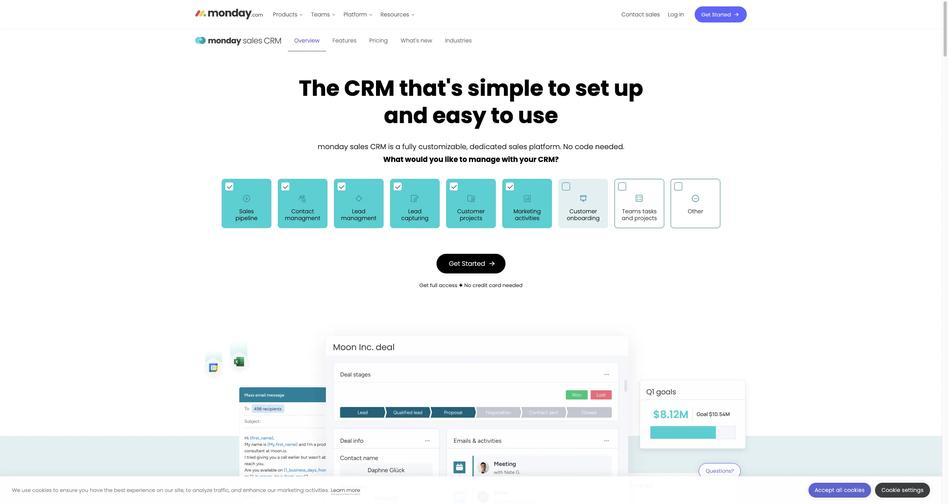 Task type: vqa. For each thing, say whether or not it's contained in the screenshot.
analyze
yes



Task type: locate. For each thing, give the bounding box(es) containing it.
started up get full access ✦ no credit card needed
[[462, 259, 485, 268]]

1 customer from the left
[[457, 208, 485, 216]]

get started up get full access ✦ no credit card needed
[[449, 259, 485, 268]]

accept
[[815, 486, 835, 494]]

platform link
[[340, 8, 377, 21]]

best
[[114, 486, 125, 494]]

managment for lead
[[341, 214, 377, 222]]

get started button
[[695, 6, 747, 22], [437, 254, 506, 273]]

2 horizontal spatial sales
[[646, 10, 660, 18]]

use right we
[[22, 486, 31, 494]]

cookie settings button
[[876, 483, 930, 498]]

list
[[269, 0, 419, 29], [618, 0, 689, 29]]

to
[[548, 73, 571, 104], [491, 100, 514, 131], [460, 155, 467, 165], [53, 486, 58, 494], [186, 486, 191, 494]]

a
[[396, 142, 401, 152]]

managment down crm tag contact management image
[[285, 214, 321, 222]]

cookie settings
[[882, 486, 924, 494]]

cookies
[[32, 486, 52, 494], [844, 486, 865, 494]]

0 vertical spatial get started button
[[695, 6, 747, 22]]

lead inside the lead capturing
[[408, 208, 422, 216]]

have
[[90, 486, 103, 494]]

accept all cookies button
[[809, 483, 872, 498]]

0 horizontal spatial started
[[462, 259, 485, 268]]

1 horizontal spatial you
[[429, 155, 444, 165]]

1 vertical spatial you
[[79, 486, 88, 494]]

cookies right all at bottom
[[844, 486, 865, 494]]

manage
[[469, 155, 500, 165]]

0 horizontal spatial and
[[231, 486, 242, 494]]

and
[[384, 100, 428, 131], [622, 214, 633, 222], [231, 486, 242, 494]]

1 vertical spatial started
[[462, 259, 485, 268]]

0 horizontal spatial managment
[[285, 214, 321, 222]]

crm tag lead management image
[[351, 191, 367, 207]]

Contact managment checkbox
[[278, 179, 328, 228]]

dialog containing we use cookies to ensure you have the best experience on our site, to analyze traffic, and enhance our marketing activities.
[[0, 476, 942, 504]]

get started for get started button to the left
[[449, 259, 485, 268]]

1 managment from the left
[[285, 214, 321, 222]]

2 horizontal spatial get
[[702, 11, 711, 18]]

1 horizontal spatial get started button
[[695, 6, 747, 22]]

sales right monday
[[350, 142, 368, 152]]

customer inside customer onboarding
[[570, 208, 597, 216]]

industries link
[[439, 29, 478, 51]]

to left ensure
[[53, 486, 58, 494]]

1 vertical spatial get started
[[449, 259, 485, 268]]

dialog
[[0, 476, 942, 504]]

use
[[518, 100, 558, 131], [22, 486, 31, 494]]

0 horizontal spatial you
[[79, 486, 88, 494]]

crm?
[[538, 155, 559, 165]]

1 vertical spatial and
[[622, 214, 633, 222]]

settings
[[902, 486, 924, 494]]

0 horizontal spatial use
[[22, 486, 31, 494]]

contact sales
[[622, 10, 660, 18]]

cookies right we
[[32, 486, 52, 494]]

what's new
[[401, 36, 432, 44]]

projects
[[460, 214, 483, 222], [635, 214, 657, 222]]

teams up overview
[[311, 10, 330, 18]]

0 horizontal spatial cookies
[[32, 486, 52, 494]]

crm
[[344, 73, 395, 104], [370, 142, 386, 152]]

teams for teams tasks and projects
[[622, 208, 641, 216]]

simple
[[468, 73, 544, 104]]

lead managment
[[341, 208, 377, 222]]

0 horizontal spatial our
[[165, 486, 173, 494]]

1 horizontal spatial projects
[[635, 214, 657, 222]]

1 horizontal spatial our
[[268, 486, 276, 494]]

get started button up get full access ✦ no credit card needed
[[437, 254, 506, 273]]

1 horizontal spatial managment
[[341, 214, 377, 222]]

1 horizontal spatial list
[[618, 0, 689, 29]]

get for get started button to the left
[[449, 259, 460, 268]]

new
[[421, 36, 432, 44]]

2 horizontal spatial and
[[622, 214, 633, 222]]

1 horizontal spatial and
[[384, 100, 428, 131]]

and inside teams tasks and projects
[[622, 214, 633, 222]]

sales
[[646, 10, 660, 18], [350, 142, 368, 152], [509, 142, 527, 152]]

main element
[[269, 0, 747, 29]]

customer onboarding
[[567, 208, 600, 222]]

log in link
[[664, 8, 689, 21]]

lead down crm tag lead capturing icon
[[408, 208, 422, 216]]

sales left log at the right top of the page
[[646, 10, 660, 18]]

sales up the with
[[509, 142, 527, 152]]

no left code
[[564, 142, 573, 152]]

the
[[299, 73, 340, 104]]

to right like
[[460, 155, 467, 165]]

no inside monday sales crm is a fully customizable, dedicated sales platform. no code needed. what would you like to manage with your crm?
[[564, 142, 573, 152]]

access
[[439, 281, 458, 289]]

contact inside contact managment
[[291, 208, 314, 216]]

marketing
[[514, 208, 541, 216]]

lead down the crm tag lead management image
[[352, 208, 366, 216]]

get started button right the in
[[695, 6, 747, 22]]

log
[[668, 10, 678, 18]]

that's
[[399, 73, 463, 104]]

crm tag customer projects image
[[463, 191, 479, 207]]

no right '✦'
[[465, 281, 471, 289]]

0 vertical spatial get
[[702, 11, 711, 18]]

1 vertical spatial crm
[[370, 142, 386, 152]]

1 lead from the left
[[352, 208, 366, 216]]

you inside monday sales crm is a fully customizable, dedicated sales platform. no code needed. what would you like to manage with your crm?
[[429, 155, 444, 165]]

contact left log at the right top of the page
[[622, 10, 645, 18]]

get started for the rightmost get started button
[[702, 11, 731, 18]]

what's
[[401, 36, 419, 44]]

our
[[165, 486, 173, 494], [268, 486, 276, 494]]

teams
[[311, 10, 330, 18], [622, 208, 641, 216]]

get
[[702, 11, 711, 18], [449, 259, 460, 268], [420, 281, 429, 289]]

started right the in
[[713, 11, 731, 18]]

2 our from the left
[[268, 486, 276, 494]]

1 horizontal spatial lead
[[408, 208, 422, 216]]

and right 'traffic,' at the left bottom of the page
[[231, 486, 242, 494]]

0 horizontal spatial projects
[[460, 214, 483, 222]]

sales pipeline
[[236, 208, 258, 222]]

get inside 'main' element
[[702, 11, 711, 18]]

lead capturing
[[401, 208, 429, 222]]

no
[[564, 142, 573, 152], [465, 281, 471, 289]]

activities
[[515, 214, 540, 222]]

pricing link
[[363, 29, 394, 51]]

started
[[713, 11, 731, 18], [462, 259, 485, 268]]

customer down the crm tag customer projects image
[[457, 208, 485, 216]]

you
[[429, 155, 444, 165], [79, 486, 88, 494]]

get started right the in
[[702, 11, 731, 18]]

traffic,
[[214, 486, 230, 494]]

1 horizontal spatial get started
[[702, 11, 731, 18]]

0 horizontal spatial sales
[[350, 142, 368, 152]]

accept all cookies
[[815, 486, 865, 494]]

2 list from the left
[[618, 0, 689, 29]]

customer for projects
[[457, 208, 485, 216]]

1 vertical spatial teams
[[622, 208, 641, 216]]

you inside dialog
[[79, 486, 88, 494]]

teams inside 'main' element
[[311, 10, 330, 18]]

lead
[[352, 208, 366, 216], [408, 208, 422, 216]]

Lead managment checkbox
[[334, 179, 384, 228]]

1 vertical spatial get
[[449, 259, 460, 268]]

monday.com logo image
[[195, 5, 263, 22]]

1 horizontal spatial no
[[564, 142, 573, 152]]

features
[[333, 36, 357, 44]]

credit
[[473, 281, 488, 289]]

0 vertical spatial started
[[713, 11, 731, 18]]

1 horizontal spatial cookies
[[844, 486, 865, 494]]

contact down crm tag contact management image
[[291, 208, 314, 216]]

contact
[[622, 10, 645, 18], [291, 208, 314, 216]]

0 vertical spatial no
[[564, 142, 573, 152]]

other
[[688, 208, 704, 216]]

contact for contact managment
[[291, 208, 314, 216]]

activities.
[[305, 486, 329, 494]]

questions?
[[706, 467, 734, 475]]

1 horizontal spatial use
[[518, 100, 558, 131]]

get up '✦'
[[449, 259, 460, 268]]

get full access ✦ no credit card needed
[[420, 281, 523, 289]]

1 horizontal spatial get
[[449, 259, 460, 268]]

crm tag customer onboarding image
[[576, 191, 592, 207]]

2 customer from the left
[[570, 208, 597, 216]]

0 horizontal spatial get
[[420, 281, 429, 289]]

monday
[[318, 142, 348, 152]]

what
[[383, 155, 404, 165]]

crm tag team tasks n projects image
[[632, 191, 648, 207]]

teams inside teams tasks and projects
[[622, 208, 641, 216]]

1 horizontal spatial teams
[[622, 208, 641, 216]]

our right enhance
[[268, 486, 276, 494]]

our right the on
[[165, 486, 173, 494]]

0 vertical spatial use
[[518, 100, 558, 131]]

managment for contact
[[285, 214, 321, 222]]

we
[[12, 486, 20, 494]]

and down the crm tag team tasks n projects icon
[[622, 214, 633, 222]]

lead inside 'lead managment'
[[352, 208, 366, 216]]

get left full
[[420, 281, 429, 289]]

teams down the crm tag team tasks n projects icon
[[622, 208, 641, 216]]

projects down the crm tag team tasks n projects icon
[[635, 214, 657, 222]]

0 vertical spatial you
[[429, 155, 444, 165]]

customer
[[457, 208, 485, 216], [570, 208, 597, 216]]

pricing
[[369, 36, 388, 44]]

crm tag marketing activities image
[[519, 191, 535, 207]]

cookies inside accept all cookies button
[[844, 486, 865, 494]]

projects inside teams tasks and projects
[[635, 214, 657, 222]]

projects inside the customer projects
[[460, 214, 483, 222]]

0 vertical spatial teams
[[311, 10, 330, 18]]

questions? button
[[699, 463, 741, 484]]

full
[[430, 281, 438, 289]]

customer down crm tag customer onboarding 'image'
[[570, 208, 597, 216]]

card
[[489, 281, 501, 289]]

get right the in
[[702, 11, 711, 18]]

1 vertical spatial contact
[[291, 208, 314, 216]]

group containing sales pipeline
[[219, 176, 724, 231]]

2 vertical spatial get
[[420, 281, 429, 289]]

2 projects from the left
[[635, 214, 657, 222]]

group
[[219, 176, 724, 231]]

learn
[[331, 486, 345, 494]]

get started
[[702, 11, 731, 18], [449, 259, 485, 268]]

0 vertical spatial crm
[[344, 73, 395, 104]]

0 horizontal spatial contact
[[291, 208, 314, 216]]

0 vertical spatial and
[[384, 100, 428, 131]]

0 horizontal spatial no
[[465, 281, 471, 289]]

sales for monday
[[350, 142, 368, 152]]

1 horizontal spatial started
[[713, 11, 731, 18]]

1 horizontal spatial contact
[[622, 10, 645, 18]]

and up 'fully'
[[384, 100, 428, 131]]

1 horizontal spatial customer
[[570, 208, 597, 216]]

managment down the crm tag lead management image
[[341, 214, 377, 222]]

use inside the crm that's simple to set up and easy to use
[[518, 100, 558, 131]]

contact inside button
[[622, 10, 645, 18]]

needed
[[503, 281, 523, 289]]

1 vertical spatial get started button
[[437, 254, 506, 273]]

0 horizontal spatial teams
[[311, 10, 330, 18]]

started inside 'main' element
[[713, 11, 731, 18]]

you left have
[[79, 486, 88, 494]]

experience
[[127, 486, 155, 494]]

2 lead from the left
[[408, 208, 422, 216]]

teams for teams
[[311, 10, 330, 18]]

0 vertical spatial contact
[[622, 10, 645, 18]]

resources link
[[377, 8, 419, 21]]

0 horizontal spatial lead
[[352, 208, 366, 216]]

0 vertical spatial get started
[[702, 11, 731, 18]]

sales inside button
[[646, 10, 660, 18]]

0 horizontal spatial list
[[269, 0, 419, 29]]

1 list from the left
[[269, 0, 419, 29]]

capturing
[[401, 214, 429, 222]]

monday.com crm and sales image
[[195, 29, 282, 52]]

0 horizontal spatial customer
[[457, 208, 485, 216]]

projects down the crm tag customer projects image
[[460, 214, 483, 222]]

you down customizable,
[[429, 155, 444, 165]]

1 projects from the left
[[460, 214, 483, 222]]

Customer onboarding checkbox
[[559, 179, 608, 228]]

get started inside 'main' element
[[702, 11, 731, 18]]

2 managment from the left
[[341, 214, 377, 222]]

0 horizontal spatial get started
[[449, 259, 485, 268]]

use up platform.
[[518, 100, 558, 131]]

crm tag lead capturing image
[[407, 191, 423, 207]]



Task type: describe. For each thing, give the bounding box(es) containing it.
marketing
[[278, 486, 304, 494]]

up
[[614, 73, 643, 104]]

we use cookies to ensure you have the best experience on our site, to analyze traffic, and enhance our marketing activities. learn more
[[12, 486, 360, 494]]

code
[[575, 142, 594, 152]]

what's new link
[[394, 29, 439, 51]]

overview
[[294, 36, 320, 44]]

pipeline
[[236, 214, 258, 222]]

resources
[[381, 10, 410, 18]]

products link
[[269, 8, 307, 21]]

to up 'dedicated' at top
[[491, 100, 514, 131]]

to inside monday sales crm is a fully customizable, dedicated sales platform. no code needed. what would you like to manage with your crm?
[[460, 155, 467, 165]]

customer for onboarding
[[570, 208, 597, 216]]

with
[[502, 155, 518, 165]]

to left the set
[[548, 73, 571, 104]]

crm tag sales pipeline image
[[239, 191, 255, 207]]

lead for capturing
[[408, 208, 422, 216]]

cookies for all
[[844, 486, 865, 494]]

1 vertical spatial no
[[465, 281, 471, 289]]

✦
[[459, 281, 463, 289]]

sales
[[239, 208, 254, 216]]

Sales pipeline checkbox
[[222, 179, 272, 228]]

Marketing activities checkbox
[[503, 179, 552, 228]]

customer projects
[[457, 208, 485, 222]]

Teams tasks and projects checkbox
[[615, 179, 665, 228]]

needed.
[[595, 142, 625, 152]]

list containing products
[[269, 0, 419, 29]]

products
[[273, 10, 298, 18]]

contact sales button
[[618, 8, 664, 21]]

teams link
[[307, 8, 340, 21]]

in
[[680, 10, 685, 18]]

Customer projects checkbox
[[446, 179, 496, 228]]

easy
[[433, 100, 487, 131]]

0 horizontal spatial get started button
[[437, 254, 506, 273]]

1 our from the left
[[165, 486, 173, 494]]

teams tasks and projects
[[622, 208, 657, 222]]

dedicated
[[470, 142, 507, 152]]

contact for contact sales
[[622, 10, 645, 18]]

1 vertical spatial use
[[22, 486, 31, 494]]

contact managment
[[285, 208, 321, 222]]

crm tag contact management image
[[295, 191, 311, 207]]

features link
[[326, 29, 363, 51]]

1 horizontal spatial sales
[[509, 142, 527, 152]]

tasks
[[643, 208, 657, 216]]

on
[[157, 486, 163, 494]]

cookie
[[882, 486, 901, 494]]

analyze
[[193, 486, 212, 494]]

the crm that's simple to set up and easy to use
[[299, 73, 643, 131]]

platform
[[344, 10, 367, 18]]

sales for contact
[[646, 10, 660, 18]]

more
[[347, 486, 360, 494]]

Other checkbox
[[671, 179, 721, 228]]

crm inside the crm that's simple to set up and easy to use
[[344, 73, 395, 104]]

marketing activities
[[514, 208, 541, 222]]

the
[[104, 486, 113, 494]]

is
[[388, 142, 394, 152]]

industries
[[445, 36, 472, 44]]

your
[[520, 155, 537, 165]]

enhance
[[243, 486, 266, 494]]

would
[[405, 155, 428, 165]]

set
[[575, 73, 610, 104]]

list containing contact sales
[[618, 0, 689, 29]]

ensure
[[60, 486, 77, 494]]

monday sales crm is a fully customizable, dedicated sales platform. no code needed. what would you like to manage with your crm?
[[318, 142, 625, 165]]

site,
[[175, 486, 185, 494]]

like
[[445, 155, 458, 165]]

onboarding
[[567, 214, 600, 222]]

fully
[[402, 142, 417, 152]]

lead for managment
[[352, 208, 366, 216]]

customizable,
[[419, 142, 468, 152]]

overview link
[[288, 29, 326, 51]]

to right site,
[[186, 486, 191, 494]]

and inside the crm that's simple to set up and easy to use
[[384, 100, 428, 131]]

all
[[836, 486, 843, 494]]

cookies for use
[[32, 486, 52, 494]]

crm tag other image
[[688, 191, 704, 207]]

crm inside monday sales crm is a fully customizable, dedicated sales platform. no code needed. what would you like to manage with your crm?
[[370, 142, 386, 152]]

learn more link
[[331, 486, 360, 494]]

log in
[[668, 10, 685, 18]]

get for the rightmost get started button
[[702, 11, 711, 18]]

2 vertical spatial and
[[231, 486, 242, 494]]

Lead capturing checkbox
[[390, 179, 440, 228]]

platform.
[[529, 142, 562, 152]]



